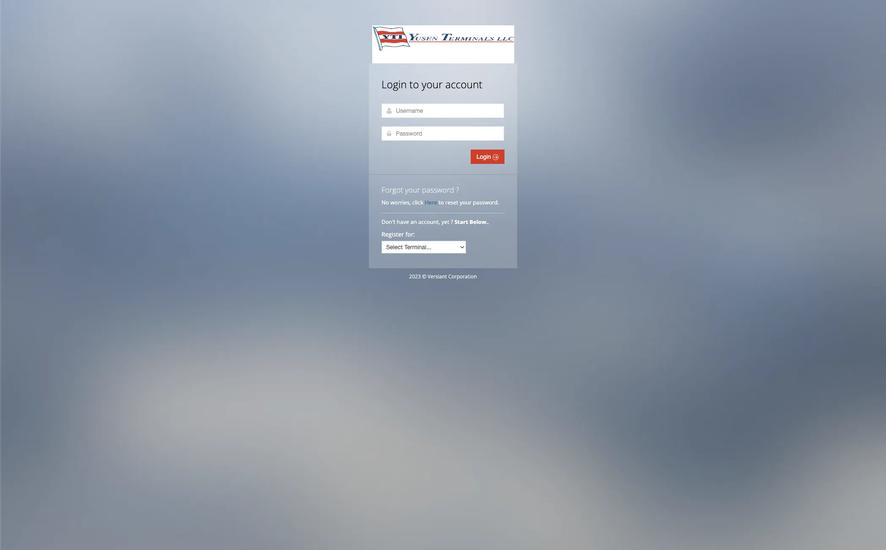 Task type: vqa. For each thing, say whether or not it's contained in the screenshot.
the view
no



Task type: locate. For each thing, give the bounding box(es) containing it.
0 horizontal spatial to
[[409, 77, 419, 91]]

1 horizontal spatial to
[[439, 199, 444, 206]]

password.
[[473, 199, 499, 206]]

? inside forgot your password ? no worries, click here to reset your password.
[[456, 185, 459, 195]]

0 vertical spatial login
[[382, 77, 407, 91]]

to up username text field
[[409, 77, 419, 91]]

here
[[425, 199, 437, 206]]

2 horizontal spatial your
[[460, 199, 471, 206]]

for:
[[405, 230, 415, 238]]

your right 'reset'
[[460, 199, 471, 206]]

login button
[[471, 150, 505, 164]]

©
[[422, 273, 426, 280]]

an
[[411, 218, 417, 226]]

to right the here link
[[439, 199, 444, 206]]

login for login
[[477, 153, 493, 160]]

click
[[412, 199, 423, 206]]

register for:
[[382, 230, 415, 238]]

1 horizontal spatial your
[[422, 77, 443, 91]]

1 vertical spatial to
[[439, 199, 444, 206]]

worries,
[[390, 199, 411, 206]]

forgot
[[382, 185, 403, 195]]

? up 'reset'
[[456, 185, 459, 195]]

have
[[397, 218, 409, 226]]

?
[[456, 185, 459, 195], [451, 218, 453, 226]]

your up click
[[405, 185, 420, 195]]

0 horizontal spatial ?
[[451, 218, 453, 226]]

0 horizontal spatial login
[[382, 77, 407, 91]]

below.
[[470, 218, 488, 226]]

register
[[382, 230, 404, 238]]

your up username text field
[[422, 77, 443, 91]]

0 vertical spatial ?
[[456, 185, 459, 195]]

2023 © versiant corporation
[[409, 273, 477, 280]]

account
[[445, 77, 482, 91]]

Password password field
[[382, 126, 504, 141]]

.
[[488, 218, 489, 226]]

1 horizontal spatial login
[[477, 153, 493, 160]]

no
[[382, 199, 389, 206]]

1 vertical spatial login
[[477, 153, 493, 160]]

login inside button
[[477, 153, 493, 160]]

? right yet
[[451, 218, 453, 226]]

login
[[382, 77, 407, 91], [477, 153, 493, 160]]

don't
[[382, 218, 395, 226]]

1 vertical spatial your
[[405, 185, 420, 195]]

to
[[409, 77, 419, 91], [439, 199, 444, 206]]

don't have an account, yet ? start below. .
[[382, 218, 491, 226]]

your
[[422, 77, 443, 91], [405, 185, 420, 195], [460, 199, 471, 206]]

1 horizontal spatial ?
[[456, 185, 459, 195]]



Task type: describe. For each thing, give the bounding box(es) containing it.
swapright image
[[493, 154, 499, 160]]

versiant
[[428, 273, 447, 280]]

start
[[455, 218, 468, 226]]

0 vertical spatial to
[[409, 77, 419, 91]]

password
[[422, 185, 454, 195]]

reset
[[445, 199, 458, 206]]

lock image
[[386, 130, 393, 137]]

corporation
[[448, 273, 477, 280]]

forgot your password ? no worries, click here to reset your password.
[[382, 185, 499, 206]]

to inside forgot your password ? no worries, click here to reset your password.
[[439, 199, 444, 206]]

1 vertical spatial ?
[[451, 218, 453, 226]]

user image
[[386, 107, 393, 114]]

2023
[[409, 273, 421, 280]]

Username text field
[[382, 104, 504, 118]]

2 vertical spatial your
[[460, 199, 471, 206]]

0 horizontal spatial your
[[405, 185, 420, 195]]

yet
[[442, 218, 449, 226]]

here link
[[425, 199, 437, 206]]

login to your account
[[382, 77, 482, 91]]

login for login to your account
[[382, 77, 407, 91]]

account,
[[418, 218, 440, 226]]

0 vertical spatial your
[[422, 77, 443, 91]]



